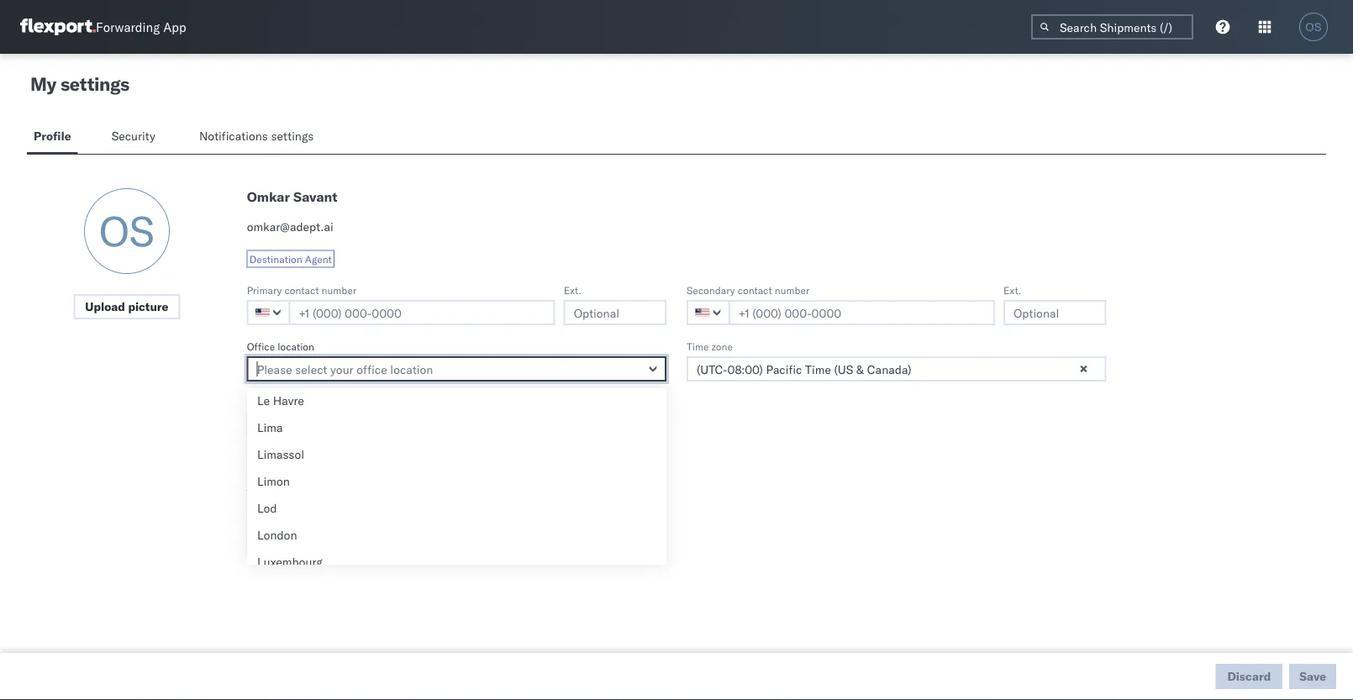 Task type: vqa. For each thing, say whether or not it's contained in the screenshot.
leftmost number
yes



Task type: locate. For each thing, give the bounding box(es) containing it.
1 vertical spatial os
[[99, 205, 155, 257]]

messages.
[[475, 498, 523, 511]]

office down united states text field
[[247, 340, 275, 353]]

Search Shipments (/) text field
[[1032, 14, 1194, 40]]

Please select your office location text field
[[247, 357, 667, 382]]

havre
[[273, 394, 304, 408]]

1 optional telephone field from the left
[[564, 300, 667, 325]]

0 horizontal spatial os
[[99, 205, 155, 257]]

0 vertical spatial office
[[247, 340, 275, 353]]

notifications settings button
[[193, 121, 328, 154]]

0 horizontal spatial number
[[322, 284, 357, 296]]

picture
[[128, 299, 169, 314]]

1 horizontal spatial +1 (000) 000-0000 telephone field
[[729, 300, 996, 325]]

contact
[[285, 284, 319, 296], [738, 284, 773, 296]]

2 number from the left
[[775, 284, 810, 296]]

2 optional telephone field from the left
[[1004, 300, 1107, 325]]

settings right notifications
[[271, 129, 314, 143]]

contact right secondary
[[738, 284, 773, 296]]

0 horizontal spatial contact
[[285, 284, 319, 296]]

upload
[[85, 299, 125, 314]]

+1 (000) 000-0000 telephone field up please select your office location text field
[[289, 300, 556, 325]]

time
[[687, 340, 709, 353]]

number down agent
[[322, 284, 357, 296]]

upload picture
[[85, 299, 169, 314]]

primary
[[247, 284, 282, 296]]

forwarding app
[[96, 19, 186, 35]]

+1 (000) 000-0000 telephone field up (utc-08:00) pacific time (us & canada) text field
[[729, 300, 996, 325]]

0 horizontal spatial optional telephone field
[[564, 300, 667, 325]]

omkar
[[247, 188, 290, 205]]

forwarding
[[96, 19, 160, 35]]

1 vertical spatial settings
[[271, 129, 314, 143]]

1 horizontal spatial number
[[775, 284, 810, 296]]

1 horizontal spatial ext.
[[1004, 284, 1022, 296]]

os inside os "button"
[[1306, 21, 1322, 33]]

ext.
[[564, 284, 582, 296], [1004, 284, 1022, 296]]

settings
[[60, 72, 129, 95], [271, 129, 314, 143]]

office inside out of office the status will be shown next to your name in the messages.
[[283, 478, 316, 492]]

0 vertical spatial os
[[1306, 21, 1322, 33]]

le
[[257, 394, 270, 408]]

primary contact number
[[247, 284, 357, 296]]

Optional telephone field
[[564, 300, 667, 325], [1004, 300, 1107, 325]]

office up will
[[283, 478, 316, 492]]

0 vertical spatial settings
[[60, 72, 129, 95]]

number right secondary
[[775, 284, 810, 296]]

security button
[[105, 121, 166, 154]]

(UTC-08:00) Pacific Time (US & Canada) text field
[[687, 357, 1107, 382]]

+1 (000) 000-0000 telephone field for secondary contact number
[[729, 300, 996, 325]]

2 +1 (000) 000-0000 telephone field from the left
[[729, 300, 996, 325]]

settings inside button
[[271, 129, 314, 143]]

lod
[[257, 501, 277, 516]]

1 horizontal spatial os
[[1306, 21, 1322, 33]]

1 horizontal spatial contact
[[738, 284, 773, 296]]

title
[[265, 396, 283, 409]]

office
[[247, 340, 275, 353], [283, 478, 316, 492]]

office location
[[247, 340, 314, 353]]

1 +1 (000) 000-0000 telephone field from the left
[[289, 300, 556, 325]]

1 horizontal spatial office
[[283, 478, 316, 492]]

0 horizontal spatial ext.
[[564, 284, 582, 296]]

shown
[[330, 498, 360, 511]]

1 horizontal spatial optional telephone field
[[1004, 300, 1107, 325]]

1 number from the left
[[322, 284, 357, 296]]

limon
[[257, 474, 290, 489]]

0 horizontal spatial +1 (000) 000-0000 telephone field
[[289, 300, 556, 325]]

1 horizontal spatial settings
[[271, 129, 314, 143]]

1 contact from the left
[[285, 284, 319, 296]]

contact down destination agent
[[285, 284, 319, 296]]

secondary contact number
[[687, 284, 810, 296]]

omkar@adept.ai
[[247, 219, 334, 234]]

+1 (000) 000-0000 telephone field for primary contact number
[[289, 300, 556, 325]]

secondary
[[687, 284, 735, 296]]

number
[[322, 284, 357, 296], [775, 284, 810, 296]]

1 vertical spatial office
[[283, 478, 316, 492]]

status
[[247, 453, 276, 465]]

out of office the status will be shown next to your name in the messages.
[[247, 478, 523, 511]]

+1 (000) 000-0000 telephone field
[[289, 300, 556, 325], [729, 300, 996, 325]]

agent
[[305, 253, 332, 265]]

0 horizontal spatial settings
[[60, 72, 129, 95]]

os
[[1306, 21, 1322, 33], [99, 205, 155, 257]]

2 ext. from the left
[[1004, 284, 1022, 296]]

2 contact from the left
[[738, 284, 773, 296]]

1 ext. from the left
[[564, 284, 582, 296]]

settings right my
[[60, 72, 129, 95]]



Task type: describe. For each thing, give the bounding box(es) containing it.
will
[[298, 498, 313, 511]]

os button
[[1295, 8, 1334, 46]]

ext. for primary contact number
[[564, 284, 582, 296]]

the
[[247, 498, 264, 511]]

flexport. image
[[20, 19, 96, 35]]

number for primary contact number
[[322, 284, 357, 296]]

time zone
[[687, 340, 733, 353]]

savant
[[293, 188, 338, 205]]

my settings
[[30, 72, 129, 95]]

app
[[163, 19, 186, 35]]

security
[[112, 129, 155, 143]]

optional telephone field for primary contact number
[[564, 300, 667, 325]]

0 horizontal spatial office
[[247, 340, 275, 353]]

omkar savant
[[247, 188, 338, 205]]

my
[[30, 72, 56, 95]]

out
[[247, 478, 267, 492]]

contact for primary
[[285, 284, 319, 296]]

lima
[[257, 420, 283, 435]]

profile
[[34, 129, 71, 143]]

upload picture button
[[73, 294, 180, 320]]

United States text field
[[247, 300, 291, 325]]

limassol
[[257, 447, 304, 462]]

destination
[[249, 253, 302, 265]]

settings for my settings
[[60, 72, 129, 95]]

optional telephone field for secondary contact number
[[1004, 300, 1107, 325]]

job title
[[247, 396, 283, 409]]

destination agent
[[249, 253, 332, 265]]

name
[[419, 498, 444, 511]]

in
[[446, 498, 455, 511]]

next
[[362, 498, 382, 511]]

to
[[385, 498, 394, 511]]

notifications
[[199, 129, 268, 143]]

settings for notifications settings
[[271, 129, 314, 143]]

job
[[247, 396, 262, 409]]

United States text field
[[687, 300, 731, 325]]

the
[[458, 498, 472, 511]]

notifications settings
[[199, 129, 314, 143]]

forwarding app link
[[20, 19, 186, 35]]

number for secondary contact number
[[775, 284, 810, 296]]

luxembourg
[[257, 555, 323, 570]]

profile button
[[27, 121, 78, 154]]

london
[[257, 528, 297, 543]]

status
[[267, 498, 295, 511]]

your
[[396, 498, 416, 511]]

ext. for secondary contact number
[[1004, 284, 1022, 296]]

be
[[316, 498, 327, 511]]

contact for secondary
[[738, 284, 773, 296]]

location
[[278, 340, 314, 353]]

Job title text field
[[247, 413, 667, 438]]

of
[[270, 478, 280, 492]]

le havre
[[257, 394, 304, 408]]

zone
[[712, 340, 733, 353]]



